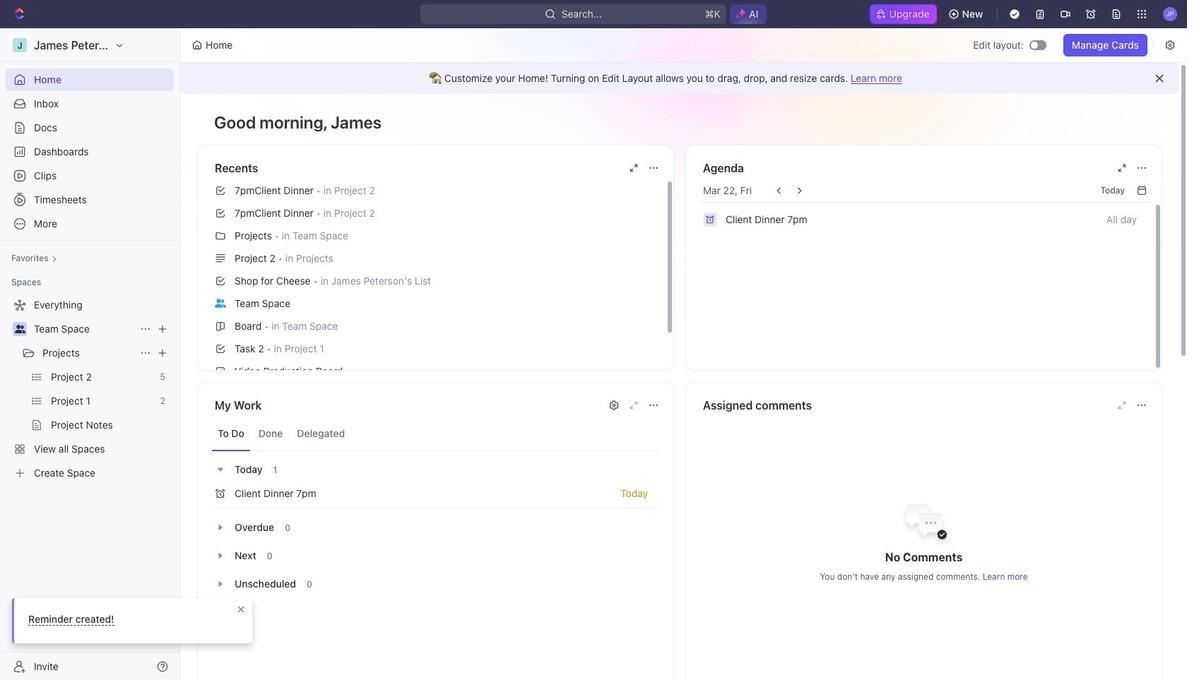 Task type: describe. For each thing, give the bounding box(es) containing it.
user group image
[[14, 325, 25, 334]]

tree inside the sidebar navigation
[[6, 294, 174, 485]]

james peterson's workspace, , element
[[13, 38, 27, 52]]



Task type: locate. For each thing, give the bounding box(es) containing it.
tree
[[6, 294, 174, 485]]

tab list
[[212, 417, 660, 452]]

alert
[[180, 63, 1180, 94]]

user group image
[[215, 299, 226, 308]]

sidebar navigation
[[0, 28, 183, 681]]



Task type: vqa. For each thing, say whether or not it's contained in the screenshot.
Coursework, , element
no



